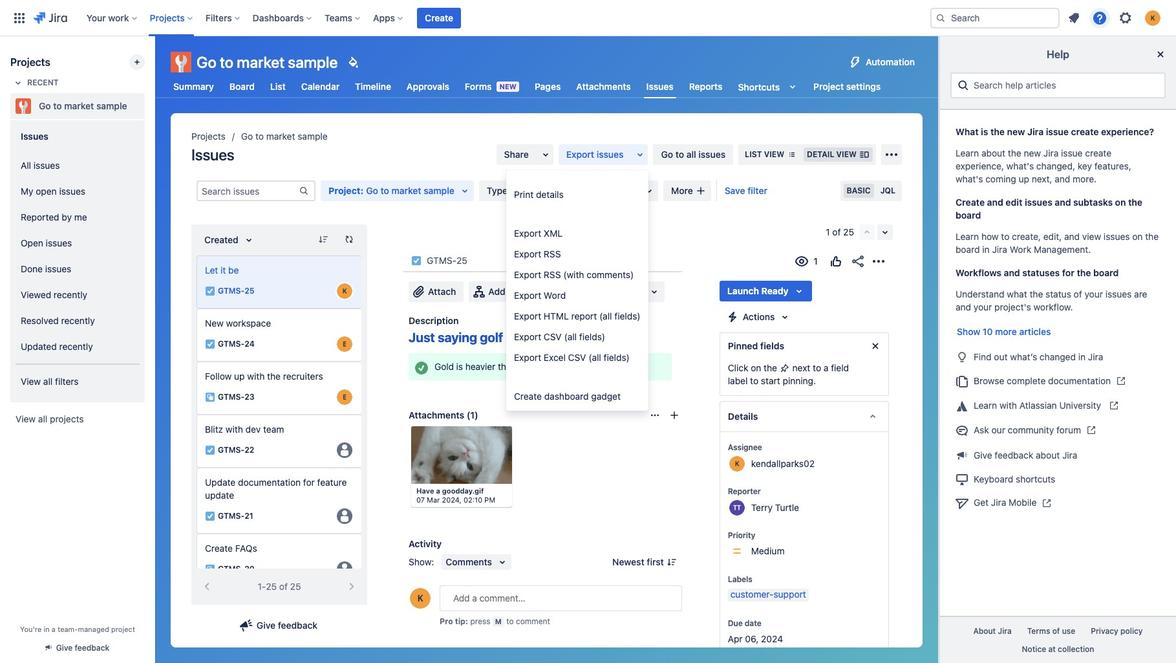 Task type: describe. For each thing, give the bounding box(es) containing it.
for inside update documentation for feature update
[[303, 477, 315, 488]]

labels
[[728, 574, 753, 584]]

to right next
[[813, 362, 822, 373]]

details
[[728, 411, 758, 422]]

view inside learn how to create, edit, and view issues on the board in jira work management.
[[1083, 231, 1102, 242]]

about jira button
[[966, 622, 1020, 640]]

let it be inside task 'element'
[[205, 265, 239, 276]]

jira inside learn about the new jira issue create experience, what's changed, key features, what's coming up next, and more.
[[1044, 147, 1059, 158]]

your profile and settings image
[[1146, 10, 1161, 26]]

shortcuts
[[1016, 473, 1056, 484]]

gtms-20
[[218, 564, 255, 574]]

of left use
[[1053, 626, 1061, 636]]

close image
[[1153, 47, 1169, 62]]

terry
[[752, 502, 773, 513]]

my open issues link
[[16, 179, 140, 204]]

market up list link
[[237, 53, 285, 71]]

0 vertical spatial task image
[[411, 256, 422, 266]]

description
[[409, 315, 459, 326]]

to down click on the
[[751, 375, 759, 386]]

export for export csv (all fields)
[[514, 331, 542, 342]]

and left subtasks
[[1055, 197, 1072, 208]]

add a child issue
[[489, 286, 561, 297]]

(all for csv
[[589, 352, 602, 363]]

1 horizontal spatial it
[[433, 256, 442, 274]]

group containing issues
[[16, 119, 140, 402]]

with for blitz with dev team
[[226, 424, 243, 435]]

due date pin to top. only you can see pinned fields. image
[[764, 618, 775, 629]]

attach
[[428, 286, 456, 297]]

gtms-21
[[218, 511, 253, 521]]

task element containing update documentation for feature update
[[197, 468, 362, 534]]

on inside learn how to create, edit, and view issues on the board in jira work management.
[[1133, 231, 1143, 242]]

board inside learn how to create, edit, and view issues on the board in jira work management.
[[956, 244, 980, 255]]

download image
[[469, 432, 485, 448]]

of right 1
[[833, 226, 841, 237]]

1
[[826, 226, 830, 237]]

export issues button
[[559, 144, 649, 165]]

attachments for attachments (1)
[[409, 409, 465, 420]]

1 vertical spatial about
[[1036, 449, 1060, 460]]

sub-task element containing follow up with the recruiters
[[197, 362, 362, 415]]

is for heavier
[[457, 361, 463, 372]]

experience?
[[1102, 126, 1155, 137]]

the inside sub-task element
[[267, 371, 281, 382]]

delete image
[[491, 432, 507, 448]]

keyboard shortcuts link
[[951, 467, 1166, 491]]

export html report (all fields)
[[514, 311, 641, 322]]

0 horizontal spatial in
[[44, 625, 50, 633]]

new for new
[[500, 82, 517, 91]]

export rss (with comments) link
[[507, 265, 649, 285]]

1 horizontal spatial documentation
[[1049, 375, 1112, 386]]

due
[[728, 618, 743, 628]]

of right 1-
[[279, 581, 288, 592]]

view all filters
[[21, 376, 79, 387]]

work
[[108, 12, 129, 23]]

what
[[956, 126, 979, 137]]

sample left type
[[424, 185, 455, 196]]

start
[[761, 375, 781, 386]]

export word
[[514, 290, 566, 301]]

1 vertical spatial fields)
[[580, 331, 606, 342]]

to inside learn how to create, edit, and view issues on the board in jira work management.
[[1002, 231, 1010, 242]]

refresh image
[[344, 234, 355, 245]]

recent
[[27, 78, 59, 87]]

create dashboard gadget
[[514, 391, 621, 402]]

25 inside gtms-25 link
[[457, 255, 468, 266]]

workflow.
[[1034, 301, 1074, 312]]

1 horizontal spatial go to market sample link
[[241, 129, 328, 144]]

recently for updated recently
[[59, 341, 93, 352]]

market right ':'
[[392, 185, 421, 196]]

0 vertical spatial give feedback
[[257, 620, 318, 631]]

addicon image
[[696, 186, 706, 196]]

coming
[[986, 173, 1017, 184]]

automation image
[[848, 54, 864, 70]]

be inside issues list box
[[228, 265, 239, 276]]

sample left add to starred icon
[[96, 100, 127, 111]]

medium
[[752, 545, 785, 556]]

about
[[974, 626, 996, 636]]

go right the projects link
[[241, 131, 253, 142]]

rss for export rss
[[544, 248, 561, 259]]

jira right get
[[992, 497, 1007, 508]]

you're
[[20, 625, 42, 633]]

1 horizontal spatial let
[[409, 256, 430, 274]]

create button
[[417, 7, 461, 28]]

0 horizontal spatial go to market sample link
[[10, 93, 140, 119]]

and inside learn about the new jira issue create experience, what's changed, key features, what's coming up next, and more.
[[1055, 173, 1071, 184]]

all for projects
[[38, 413, 47, 424]]

support
[[774, 589, 807, 600]]

task image for update documentation for feature update
[[205, 511, 215, 521]]

reported by me link
[[16, 204, 140, 230]]

1 vertical spatial (all
[[564, 331, 577, 342]]

create project image
[[132, 57, 142, 67]]

1 vertical spatial what's
[[956, 173, 984, 184]]

market up all issues link
[[64, 100, 94, 111]]

print details
[[514, 189, 564, 200]]

0 vertical spatial all
[[687, 149, 697, 160]]

appswitcher icon image
[[12, 10, 27, 26]]

jql
[[881, 186, 896, 195]]

copy link to issue image
[[465, 255, 475, 265]]

0 horizontal spatial give feedback button
[[38, 637, 117, 659]]

gtms- for follow up with the recruiters
[[218, 392, 245, 402]]

export for export excel csv (all fields)
[[514, 352, 542, 363]]

labels customer-support
[[728, 574, 807, 600]]

set project background image
[[346, 54, 361, 70]]

update
[[205, 477, 236, 488]]

create for what is the new jira issue create experience?
[[1072, 126, 1099, 137]]

board link
[[227, 75, 257, 98]]

to right ':'
[[381, 185, 389, 196]]

the inside understand what the status of your issues are and your project's workflow.
[[1030, 289, 1044, 300]]

viewed
[[21, 289, 51, 300]]

go right ':'
[[366, 185, 378, 196]]

order by image
[[241, 232, 257, 248]]

issue for experience,
[[1062, 147, 1083, 158]]

most
[[519, 361, 540, 372]]

learn with atlassian university link
[[951, 393, 1166, 418]]

actions
[[743, 311, 775, 322]]

notice at collection link
[[1015, 640, 1103, 658]]

0 horizontal spatial projects
[[10, 56, 50, 68]]

resolved recently
[[21, 315, 95, 326]]

updated recently link
[[16, 334, 140, 360]]

vote options: no one has voted for this issue yet. image
[[829, 254, 844, 269]]

terms
[[1028, 626, 1051, 636]]

sample down calendar link
[[298, 131, 328, 142]]

1 horizontal spatial csv
[[568, 352, 586, 363]]

sample up calendar
[[288, 53, 338, 71]]

click
[[728, 362, 749, 373]]

and left "edit" on the top right of the page
[[988, 197, 1004, 208]]

detail
[[807, 149, 835, 159]]

projects for projects 'dropdown button'
[[150, 12, 185, 23]]

export html report (all fields) link
[[507, 306, 649, 327]]

Search field
[[931, 7, 1060, 28]]

and inside understand what the status of your issues are and your project's workflow.
[[956, 301, 972, 312]]

mobile
[[1009, 497, 1037, 508]]

jira right the changed
[[1089, 351, 1104, 362]]

priority
[[728, 530, 756, 540]]

issues right all
[[34, 160, 60, 171]]

1 horizontal spatial let it be
[[409, 256, 462, 274]]

project
[[111, 625, 135, 633]]

up inside learn about the new jira issue create experience, what's changed, key features, what's coming up next, and more.
[[1019, 173, 1030, 184]]

label
[[728, 375, 748, 386]]

reported
[[21, 211, 59, 222]]

summary
[[173, 81, 214, 92]]

2 vertical spatial feedback
[[75, 643, 109, 653]]

21
[[245, 511, 253, 521]]

give for rightmost give feedback button
[[257, 620, 276, 631]]

up inside sub-task element
[[234, 371, 245, 382]]

blitz
[[205, 424, 223, 435]]

show
[[957, 326, 981, 337]]

notice at collection
[[1022, 644, 1095, 654]]

issues up addicon
[[699, 149, 726, 160]]

hide message image
[[868, 338, 884, 354]]

23
[[245, 392, 255, 402]]

1 horizontal spatial be
[[445, 256, 462, 274]]

filter
[[748, 185, 768, 196]]

1 horizontal spatial give feedback button
[[233, 615, 325, 636]]

view for list view
[[764, 149, 785, 159]]

22
[[245, 445, 254, 455]]

filters
[[206, 12, 232, 23]]

issues list box
[[197, 256, 362, 663]]

the inside create and edit issues and subtasks on the board
[[1129, 197, 1143, 208]]

keyboard shortcuts
[[974, 473, 1056, 484]]

collapse recent projects image
[[10, 75, 26, 91]]

privacy policy
[[1092, 626, 1143, 636]]

items
[[542, 361, 564, 372]]

primary element
[[8, 0, 921, 36]]

attachments menu image
[[650, 410, 660, 420]]

projects link
[[191, 129, 226, 144]]

jira down forum
[[1063, 449, 1078, 460]]

saying
[[438, 330, 477, 345]]

view all projects
[[16, 413, 84, 424]]

25 inside issues list box
[[245, 286, 255, 296]]

attachments for attachments
[[577, 81, 631, 92]]

issues for the projects link
[[191, 146, 234, 164]]

more information about this user image for terry turtle
[[730, 500, 745, 516]]

task element containing let it be
[[197, 256, 362, 309]]

automation
[[866, 56, 915, 67]]

issue inside button
[[538, 286, 561, 297]]

about inside learn about the new jira issue create experience, what's changed, key features, what's coming up next, and more.
[[982, 147, 1006, 158]]

you're in a team-managed project
[[20, 625, 135, 633]]

0 horizontal spatial your
[[974, 301, 993, 312]]

done issues link
[[16, 256, 140, 282]]

tab list containing issues
[[163, 75, 892, 98]]

more.
[[1073, 173, 1097, 184]]

create for create
[[425, 12, 454, 23]]

save filter button
[[717, 180, 776, 201]]

and up what
[[1004, 267, 1021, 278]]

1 horizontal spatial feedback
[[278, 620, 318, 631]]

notifications image
[[1067, 10, 1082, 26]]

1 vertical spatial is
[[506, 330, 516, 345]]

export rss
[[514, 248, 561, 259]]

show 10 more articles button
[[951, 324, 1058, 340]]

to right the projects link
[[256, 131, 264, 142]]

pinned fields
[[728, 340, 785, 351]]

calendar link
[[299, 75, 342, 98]]

update documentation for feature update
[[205, 477, 347, 501]]

privacy policy link
[[1084, 622, 1151, 640]]

basic
[[847, 186, 871, 195]]

export for export xml
[[514, 228, 542, 239]]

issues up the viewed recently
[[45, 263, 71, 274]]

comments button
[[442, 554, 512, 570]]

(all for report
[[600, 311, 612, 322]]

market down list link
[[266, 131, 295, 142]]

export xml link
[[507, 223, 649, 244]]

board inside create and edit issues and subtasks on the board
[[956, 210, 982, 221]]

0 horizontal spatial csv
[[544, 331, 562, 342]]

0 vertical spatial go to market sample
[[197, 53, 338, 71]]

go down recent
[[39, 100, 51, 111]]

banner containing your work
[[0, 0, 1177, 36]]

Search issues text field
[[198, 182, 299, 200]]

more information about this user image for kendallparks02
[[730, 456, 745, 472]]

assignee pin to top. only you can see pinned fields. image
[[765, 442, 775, 453]]

of inside understand what the status of your issues are and your project's workflow.
[[1074, 289, 1083, 300]]

to up board
[[220, 53, 234, 71]]

update
[[205, 490, 234, 501]]



Task type: locate. For each thing, give the bounding box(es) containing it.
0 horizontal spatial let
[[205, 265, 218, 276]]

0 vertical spatial go to market sample link
[[10, 93, 140, 119]]

group containing all issues
[[16, 149, 140, 364]]

the inside learn how to create, edit, and view issues on the board in jira work management.
[[1146, 231, 1159, 242]]

projects right "work"
[[150, 12, 185, 23]]

learn for learn about the new jira issue create experience, what's changed, key features, what's coming up next, and more.
[[956, 147, 980, 158]]

new for about
[[1024, 147, 1042, 158]]

recently for resolved recently
[[61, 315, 95, 326]]

2 horizontal spatial is
[[981, 126, 989, 137]]

let it be
[[409, 256, 462, 274], [205, 265, 239, 276]]

list right board
[[270, 81, 286, 92]]

projects inside 'dropdown button'
[[150, 12, 185, 23]]

create up sub task icon
[[205, 543, 233, 554]]

task element containing new workspace
[[197, 309, 362, 362]]

2 horizontal spatial a
[[824, 362, 829, 373]]

2 vertical spatial fields)
[[604, 352, 630, 363]]

2 vertical spatial board
[[1094, 267, 1119, 278]]

2 rss from the top
[[544, 269, 561, 280]]

(all up export excel csv (all fields)
[[564, 331, 577, 342]]

projects for the projects link
[[191, 131, 226, 142]]

1 rss from the top
[[544, 248, 561, 259]]

2 horizontal spatial in
[[1079, 351, 1086, 362]]

gtms- up new workspace
[[218, 286, 245, 296]]

import and bulk change issues image
[[884, 147, 900, 162]]

dashboard
[[545, 391, 589, 402]]

board up workflows
[[956, 244, 980, 255]]

create and edit issues and subtasks on the board
[[956, 197, 1143, 221]]

0 horizontal spatial issues
[[21, 130, 49, 141]]

2 vertical spatial issue
[[538, 286, 561, 297]]

view for view all projects
[[16, 413, 36, 424]]

2 vertical spatial on
[[751, 362, 762, 373]]

1 vertical spatial gtms-25
[[218, 286, 255, 296]]

issue up key
[[1062, 147, 1083, 158]]

go to market sample link down recent
[[10, 93, 140, 119]]

what's up coming
[[1007, 160, 1035, 171]]

more
[[996, 326, 1018, 337]]

use
[[1063, 626, 1076, 636]]

2 horizontal spatial give
[[974, 449, 993, 460]]

new workspace
[[205, 318, 271, 329]]

1 horizontal spatial about
[[1036, 449, 1060, 460]]

learn for learn with atlassian university
[[974, 400, 998, 411]]

0 horizontal spatial new
[[205, 318, 224, 329]]

10
[[983, 326, 993, 337]]

Add a comment… field
[[440, 585, 682, 611]]

0 vertical spatial in
[[983, 244, 990, 255]]

show 10 more articles
[[957, 326, 1051, 337]]

1 vertical spatial a
[[824, 362, 829, 373]]

by
[[62, 211, 72, 222]]

gtms- for blitz with dev team
[[218, 445, 245, 455]]

on right subtasks
[[1116, 197, 1127, 208]]

jira inside learn how to create, edit, and view issues on the board in jira work management.
[[993, 244, 1008, 255]]

export for export html report (all fields)
[[514, 311, 542, 322]]

2 task image from the top
[[205, 511, 215, 521]]

1 horizontal spatial in
[[983, 244, 990, 255]]

get jira mobile link
[[951, 491, 1166, 515]]

jira up changed,
[[1044, 147, 1059, 158]]

gtms- down new workspace
[[218, 339, 245, 349]]

updated
[[21, 341, 57, 352]]

2 vertical spatial in
[[44, 625, 50, 633]]

all issues link
[[16, 153, 140, 179]]

help image
[[1093, 10, 1108, 26]]

1 vertical spatial give
[[257, 620, 276, 631]]

be
[[445, 256, 462, 274], [228, 265, 239, 276]]

rss up word
[[544, 269, 561, 280]]

1 horizontal spatial for
[[1063, 267, 1075, 278]]

add attachment image
[[669, 410, 680, 420]]

1 horizontal spatial with
[[247, 371, 265, 382]]

recently down done issues link
[[54, 289, 87, 300]]

gtms-24
[[218, 339, 255, 349]]

attachments (1)
[[409, 409, 479, 420]]

features,
[[1095, 160, 1132, 171]]

gtms-25 inside issues list box
[[218, 286, 255, 296]]

1 vertical spatial recently
[[61, 315, 95, 326]]

issue right child
[[538, 286, 561, 297]]

create for create faqs
[[205, 543, 233, 554]]

the inside learn about the new jira issue create experience, what's changed, key features, what's coming up next, and more.
[[1008, 147, 1022, 158]]

work
[[1010, 244, 1032, 255]]

export inside dropdown button
[[567, 149, 595, 160]]

2 horizontal spatial feedback
[[995, 449, 1034, 460]]

a for next to a field label to start pinning.
[[824, 362, 829, 373]]

up left next, at the right top of the page
[[1019, 173, 1030, 184]]

let down created at the left
[[205, 265, 218, 276]]

group
[[16, 119, 140, 402], [16, 149, 140, 364], [507, 219, 649, 372], [860, 224, 893, 240]]

csv down export csv (all fields) link
[[568, 352, 586, 363]]

actions image
[[871, 254, 887, 269]]

export down export xml
[[514, 248, 542, 259]]

export for export rss (with comments)
[[514, 269, 542, 280]]

0 vertical spatial sub-task element
[[197, 362, 362, 415]]

let it be up attach button
[[409, 256, 462, 274]]

new inside task 'element'
[[205, 318, 224, 329]]

export for export word
[[514, 290, 542, 301]]

give feedback button down you're in a team-managed project
[[38, 637, 117, 659]]

Search help articles field
[[970, 74, 1160, 97]]

issues inside dropdown button
[[597, 149, 624, 160]]

create inside create and edit issues and subtasks on the board
[[956, 197, 985, 208]]

in inside learn how to create, edit, and view issues on the board in jira work management.
[[983, 244, 990, 255]]

edit,
[[1044, 231, 1062, 242]]

0 vertical spatial create
[[1072, 126, 1099, 137]]

in right you're
[[44, 625, 50, 633]]

reporter pin to top. only you can see pinned fields. image
[[764, 486, 774, 497]]

1 more information about this user image from the top
[[730, 456, 745, 472]]

jira right about
[[998, 626, 1012, 636]]

what's down the experience,
[[956, 173, 984, 184]]

csv up excel
[[544, 331, 562, 342]]

export up print details link
[[567, 149, 595, 160]]

all for filters
[[43, 376, 53, 387]]

create inside sub-task element
[[205, 543, 233, 554]]

documentation inside update documentation for feature update
[[238, 477, 301, 488]]

1 task element from the top
[[197, 256, 362, 309]]

html
[[544, 311, 569, 322]]

get jira mobile
[[974, 497, 1037, 508]]

new up learn about the new jira issue create experience, what's changed, key features, what's coming up next, and more.
[[1008, 126, 1026, 137]]

gtms- down update
[[218, 511, 245, 521]]

summary link
[[171, 75, 217, 98]]

0 horizontal spatial a
[[52, 625, 56, 633]]

board down the experience,
[[956, 210, 982, 221]]

1 vertical spatial new
[[205, 318, 224, 329]]

with up 23 on the bottom left
[[247, 371, 265, 382]]

with inside task 'element'
[[226, 424, 243, 435]]

issues down reported by me
[[46, 237, 72, 248]]

task image for new workspace
[[205, 339, 215, 349]]

export up child
[[514, 269, 542, 280]]

0 vertical spatial on
[[1116, 197, 1127, 208]]

create for create and edit issues and subtasks on the board
[[956, 197, 985, 208]]

0 vertical spatial new
[[500, 82, 517, 91]]

enough
[[519, 330, 564, 345]]

to right how
[[1002, 231, 1010, 242]]

0 vertical spatial projects
[[150, 12, 185, 23]]

timeline link
[[353, 75, 394, 98]]

a inside the next to a field label to start pinning.
[[824, 362, 829, 373]]

task element
[[197, 256, 362, 309], [197, 309, 362, 362], [197, 415, 362, 468], [197, 468, 362, 534]]

gold
[[435, 361, 454, 372]]

more information about this user image
[[730, 456, 745, 472], [730, 500, 745, 516]]

group containing export xml
[[507, 219, 649, 372]]

project for project settings
[[814, 81, 844, 92]]

print
[[514, 189, 534, 200]]

fields) down report
[[580, 331, 606, 342]]

search image
[[936, 13, 946, 23]]

and inside learn how to create, edit, and view issues on the board in jira work management.
[[1065, 231, 1080, 242]]

task image
[[205, 445, 215, 455], [205, 511, 215, 521]]

1 vertical spatial go to market sample
[[39, 100, 127, 111]]

export up export rss
[[514, 228, 542, 239]]

panel success image
[[414, 360, 430, 376]]

are
[[1135, 289, 1148, 300]]

list view
[[745, 149, 785, 159]]

new for new workspace
[[205, 318, 224, 329]]

0 vertical spatial issues
[[647, 81, 674, 92]]

1 vertical spatial new
[[1024, 147, 1042, 158]]

issue for experience?
[[1047, 126, 1069, 137]]

turtle
[[775, 502, 800, 513]]

export left word
[[514, 290, 542, 301]]

view for view all filters
[[21, 376, 41, 387]]

is for the
[[981, 126, 989, 137]]

learn for learn how to create, edit, and view issues on the board in jira work management.
[[956, 231, 980, 242]]

a inside button
[[508, 286, 513, 297]]

new
[[500, 82, 517, 91], [205, 318, 224, 329]]

ready
[[762, 285, 789, 296]]

0 horizontal spatial what's
[[956, 173, 984, 184]]

in right the changed
[[1079, 351, 1086, 362]]

add a child issue button
[[469, 281, 568, 302]]

1 vertical spatial go to market sample link
[[241, 129, 328, 144]]

apr
[[728, 633, 743, 644]]

gtms- for let it be
[[218, 286, 245, 296]]

gtms- for new workspace
[[218, 339, 245, 349]]

your right the status
[[1085, 289, 1104, 300]]

managed
[[78, 625, 109, 633]]

csv
[[544, 331, 562, 342], [568, 352, 586, 363]]

create inside learn about the new jira issue create experience, what's changed, key features, what's coming up next, and more.
[[1086, 147, 1112, 158]]

how
[[982, 231, 999, 242]]

gtms- for update documentation for feature update
[[218, 511, 245, 521]]

2 vertical spatial is
[[457, 361, 463, 372]]

task image
[[411, 256, 422, 266], [205, 286, 215, 296], [205, 339, 215, 349]]

with up our on the bottom of page
[[1000, 400, 1018, 411]]

terms of use
[[1028, 626, 1076, 636]]

0 vertical spatial gtms-25
[[427, 255, 468, 266]]

jira inside "button"
[[998, 626, 1012, 636]]

fields) up gadget
[[604, 352, 630, 363]]

is right what
[[981, 126, 989, 137]]

gtms- right sub task image
[[218, 392, 245, 402]]

create inside menu
[[514, 391, 542, 402]]

project up refresh image
[[329, 185, 361, 196]]

1 vertical spatial feedback
[[278, 620, 318, 631]]

view all projects link
[[10, 408, 145, 431]]

sub task image
[[205, 392, 215, 402]]

next
[[793, 362, 811, 373]]

about up keyboard shortcuts link at the right bottom
[[1036, 449, 1060, 460]]

it up attach button
[[433, 256, 442, 274]]

create for learn about the new jira issue create experience, what's changed, key features, what's coming up next, and more.
[[1086, 147, 1112, 158]]

more button
[[664, 180, 711, 201]]

new for is
[[1008, 126, 1026, 137]]

gtms-25 link
[[427, 253, 468, 268]]

apps button
[[369, 7, 408, 28]]

give feedback down you're in a team-managed project
[[56, 643, 109, 653]]

learn up the experience,
[[956, 147, 980, 158]]

issues inside 'link'
[[59, 185, 85, 196]]

view for detail view
[[837, 149, 857, 159]]

(all
[[600, 311, 612, 322], [564, 331, 577, 342], [589, 352, 602, 363]]

0 horizontal spatial feedback
[[75, 643, 109, 653]]

fields) for report
[[615, 311, 641, 322]]

learn
[[956, 147, 980, 158], [956, 231, 980, 242], [974, 400, 998, 411]]

sub task image
[[205, 564, 215, 574]]

give down the team-
[[56, 643, 73, 653]]

issues down next, at the right top of the page
[[1025, 197, 1053, 208]]

ask our community forum
[[974, 424, 1082, 435]]

policy
[[1121, 626, 1143, 636]]

24
[[245, 339, 255, 349]]

print details link
[[507, 184, 649, 205]]

1 vertical spatial csv
[[568, 352, 586, 363]]

documentation up university
[[1049, 375, 1112, 386]]

0 horizontal spatial documentation
[[238, 477, 301, 488]]

let inside issues list box
[[205, 265, 218, 276]]

issues left reports
[[647, 81, 674, 92]]

give inside give feedback about jira link
[[974, 449, 993, 460]]

1 horizontal spatial project
[[814, 81, 844, 92]]

dev
[[246, 424, 261, 435]]

attachments right pages at the top left of page
[[577, 81, 631, 92]]

list for list
[[270, 81, 286, 92]]

1 horizontal spatial projects
[[150, 12, 185, 23]]

dashboards
[[253, 12, 304, 23]]

projects button
[[146, 7, 198, 28]]

1 sub-task element from the top
[[197, 362, 362, 415]]

attachments link
[[574, 75, 634, 98]]

1 vertical spatial rss
[[544, 269, 561, 280]]

gtms-25 up new workspace
[[218, 286, 255, 296]]

export for export issues
[[567, 149, 595, 160]]

gtms-22
[[218, 445, 254, 455]]

0 horizontal spatial it
[[221, 265, 226, 276]]

board down learn how to create, edit, and view issues on the board in jira work management.
[[1094, 267, 1119, 278]]

2 vertical spatial (all
[[589, 352, 602, 363]]

with for learn with atlassian university
[[1000, 400, 1018, 411]]

add to starred image
[[141, 98, 157, 114]]

1 vertical spatial for
[[303, 477, 315, 488]]

a left field
[[824, 362, 829, 373]]

assignee
[[728, 442, 763, 452]]

sidebar navigation image
[[141, 52, 169, 78]]

pro
[[440, 617, 453, 626]]

0 vertical spatial view
[[21, 376, 41, 387]]

details
[[536, 189, 564, 200]]

1 vertical spatial attachments
[[409, 409, 465, 420]]

1 horizontal spatial give
[[257, 620, 276, 631]]

market
[[237, 53, 285, 71], [64, 100, 94, 111], [266, 131, 295, 142], [392, 185, 421, 196]]

it inside issues list box
[[221, 265, 226, 276]]

project for project : go to market sample
[[329, 185, 361, 196]]

task image for blitz with dev team
[[205, 445, 215, 455]]

create for create dashboard gadget
[[514, 391, 542, 402]]

gtms- for create faqs
[[218, 564, 245, 574]]

gtms- down blitz with dev team
[[218, 445, 245, 455]]

gtms- down the create faqs
[[218, 564, 245, 574]]

recently inside 'link'
[[61, 315, 95, 326]]

list for list view
[[745, 149, 762, 159]]

to up more at right
[[676, 149, 685, 160]]

learn inside learn about the new jira issue create experience, what's changed, key features, what's coming up next, and more.
[[956, 147, 980, 158]]

list link
[[268, 75, 288, 98]]

pinned
[[728, 340, 758, 351]]

0 vertical spatial attachments
[[577, 81, 631, 92]]

0 horizontal spatial about
[[982, 147, 1006, 158]]

newest first
[[613, 556, 664, 567]]

all
[[687, 149, 697, 160], [43, 376, 53, 387], [38, 413, 47, 424]]

1 horizontal spatial give feedback
[[257, 620, 318, 631]]

fields) for csv
[[604, 352, 630, 363]]

1 vertical spatial task image
[[205, 286, 215, 296]]

0 vertical spatial more information about this user image
[[730, 456, 745, 472]]

issues inside create and edit issues and subtasks on the board
[[1025, 197, 1053, 208]]

your work button
[[83, 7, 142, 28]]

0 vertical spatial (all
[[600, 311, 612, 322]]

issues inside learn how to create, edit, and view issues on the board in jira work management.
[[1104, 231, 1131, 242]]

0 horizontal spatial project
[[329, 185, 361, 196]]

for left feature
[[303, 477, 315, 488]]

2 vertical spatial task image
[[205, 339, 215, 349]]

go up summary
[[197, 53, 217, 71]]

what is the new jira issue create experience?
[[956, 126, 1155, 137]]

be down created "dropdown button"
[[228, 265, 239, 276]]

settings image
[[1119, 10, 1134, 26]]

1 vertical spatial in
[[1079, 351, 1086, 362]]

gtms-25 up attach
[[427, 255, 468, 266]]

3 task element from the top
[[197, 415, 362, 468]]

tab list
[[163, 75, 892, 98]]

issue inside learn about the new jira issue create experience, what's changed, key features, what's coming up next, and more.
[[1062, 147, 1083, 158]]

details element
[[720, 401, 890, 432]]

blitz with dev team
[[205, 424, 284, 435]]

issues down subtasks
[[1104, 231, 1131, 242]]

more information about this user image down reporter
[[730, 500, 745, 516]]

0 vertical spatial feedback
[[995, 449, 1034, 460]]

0 horizontal spatial give
[[56, 643, 73, 653]]

projects down summary link
[[191, 131, 226, 142]]

in
[[983, 244, 990, 255], [1079, 351, 1086, 362], [44, 625, 50, 633]]

1 vertical spatial create
[[1086, 147, 1112, 158]]

attach button
[[409, 281, 464, 302]]

changed,
[[1037, 160, 1076, 171]]

a for you're in a team-managed project
[[52, 625, 56, 633]]

learn inside learn how to create, edit, and view issues on the board in jira work management.
[[956, 231, 980, 242]]

1 vertical spatial issue
[[1062, 147, 1083, 158]]

2 sub-task element from the top
[[197, 534, 362, 587]]

to right 'm'
[[507, 617, 514, 626]]

sub-task element
[[197, 362, 362, 415], [197, 534, 362, 587]]

with left 'dev'
[[226, 424, 243, 435]]

your
[[87, 12, 106, 23]]

new up changed,
[[1024, 147, 1042, 158]]

priority pin to top. only you can see pinned fields. image
[[758, 530, 769, 541]]

let up attach button
[[409, 256, 430, 274]]

1 vertical spatial all
[[43, 376, 53, 387]]

view up filter
[[764, 149, 785, 159]]

1 vertical spatial give feedback
[[56, 643, 109, 653]]

1 horizontal spatial new
[[500, 82, 517, 91]]

menu
[[507, 170, 649, 411]]

out
[[995, 351, 1008, 362]]

1 vertical spatial learn
[[956, 231, 980, 242]]

banner
[[0, 0, 1177, 36]]

type
[[487, 185, 508, 196]]

jira image
[[34, 10, 67, 26], [34, 10, 67, 26]]

2 vertical spatial issues
[[191, 146, 234, 164]]

2 horizontal spatial with
[[1000, 400, 1018, 411]]

link web pages and more image
[[647, 284, 662, 300]]

give down 1-
[[257, 620, 276, 631]]

give for give feedback button to the left
[[56, 643, 73, 653]]

0 vertical spatial rss
[[544, 248, 561, 259]]

0 vertical spatial for
[[1063, 267, 1075, 278]]

view inside 'group'
[[21, 376, 41, 387]]

2 vertical spatial go to market sample
[[241, 131, 328, 142]]

2 horizontal spatial issues
[[647, 81, 674, 92]]

with inside sub-task element
[[247, 371, 265, 382]]

all inside 'group'
[[43, 376, 53, 387]]

feedback up keyboard shortcuts
[[995, 449, 1034, 460]]

rss down xml at the top left of page
[[544, 248, 561, 259]]

view all filters link
[[16, 369, 140, 395]]

next to a field label to start pinning.
[[728, 362, 850, 386]]

1 vertical spatial sub-task element
[[197, 534, 362, 587]]

more information about this user image down assignee
[[730, 456, 745, 472]]

0 vertical spatial is
[[981, 126, 989, 137]]

menu containing print details
[[507, 170, 649, 411]]

0 vertical spatial recently
[[54, 289, 87, 300]]

new right forms
[[500, 82, 517, 91]]

create faqs
[[205, 543, 257, 554]]

give feedback down 1-25 of 25
[[257, 620, 318, 631]]

issues inside understand what the status of your issues are and your project's workflow.
[[1106, 289, 1132, 300]]

gtms- left copy link to issue "image"
[[427, 255, 457, 266]]

teams button
[[321, 7, 365, 28]]

a right add
[[508, 286, 513, 297]]

teams
[[325, 12, 353, 23]]

issues for go to market sample link to the left
[[21, 130, 49, 141]]

go up more at right
[[661, 149, 674, 160]]

sort descending image
[[318, 234, 329, 245]]

new inside learn about the new jira issue create experience, what's changed, key features, what's coming up next, and more.
[[1024, 147, 1042, 158]]

jira up learn about the new jira issue create experience, what's changed, key features, what's coming up next, and more.
[[1028, 126, 1044, 137]]

2 more information about this user image from the top
[[730, 500, 745, 516]]

to
[[220, 53, 234, 71], [53, 100, 62, 111], [256, 131, 264, 142], [676, 149, 685, 160], [381, 185, 389, 196], [1002, 231, 1010, 242], [813, 362, 822, 373], [751, 375, 759, 386], [507, 617, 514, 626]]

learn left how
[[956, 231, 980, 242]]

1 vertical spatial project
[[329, 185, 361, 196]]

atlassian
[[1020, 400, 1058, 411]]

1 vertical spatial documentation
[[238, 477, 301, 488]]

4 task element from the top
[[197, 468, 362, 534]]

view right 'detail'
[[837, 149, 857, 159]]

sub-task element containing create faqs
[[197, 534, 362, 587]]

to down recent
[[53, 100, 62, 111]]

1 vertical spatial view
[[16, 413, 36, 424]]

project left settings
[[814, 81, 844, 92]]

share button
[[497, 144, 554, 165]]

activity
[[409, 538, 442, 549]]

1 task image from the top
[[205, 445, 215, 455]]

0 vertical spatial with
[[247, 371, 265, 382]]

1-25 of 25
[[258, 581, 301, 592]]

view left projects
[[16, 413, 36, 424]]

rss for export rss (with comments)
[[544, 269, 561, 280]]

task element containing blitz with dev team
[[197, 415, 362, 468]]

create down most
[[514, 391, 542, 402]]

1 vertical spatial give feedback button
[[38, 637, 117, 659]]

created button
[[197, 230, 262, 250]]

1 horizontal spatial what's
[[1007, 160, 1035, 171]]

1 horizontal spatial gtms-25
[[427, 255, 468, 266]]

launch
[[728, 285, 760, 296]]

on inside create and edit issues and subtasks on the board
[[1116, 197, 1127, 208]]

0 vertical spatial your
[[1085, 289, 1104, 300]]

recently for viewed recently
[[54, 289, 87, 300]]

0 horizontal spatial with
[[226, 424, 243, 435]]

0 vertical spatial csv
[[544, 331, 562, 342]]

is right golf
[[506, 330, 516, 345]]

1 horizontal spatial view
[[837, 149, 857, 159]]

2 task element from the top
[[197, 309, 362, 362]]

1 horizontal spatial up
[[1019, 173, 1030, 184]]

issues inside 'group'
[[21, 130, 49, 141]]

let it be down created at the left
[[205, 265, 239, 276]]

2 vertical spatial projects
[[191, 131, 226, 142]]

find out what's changed in jira
[[974, 351, 1104, 362]]

create inside primary element
[[425, 12, 454, 23]]

newest first button
[[605, 554, 682, 570]]

task image down update
[[205, 511, 215, 521]]

0 vertical spatial documentation
[[1049, 375, 1112, 386]]

task image for let it be
[[205, 286, 215, 296]]

export for export rss
[[514, 248, 542, 259]]



Task type: vqa. For each thing, say whether or not it's contained in the screenshot.
what's
yes



